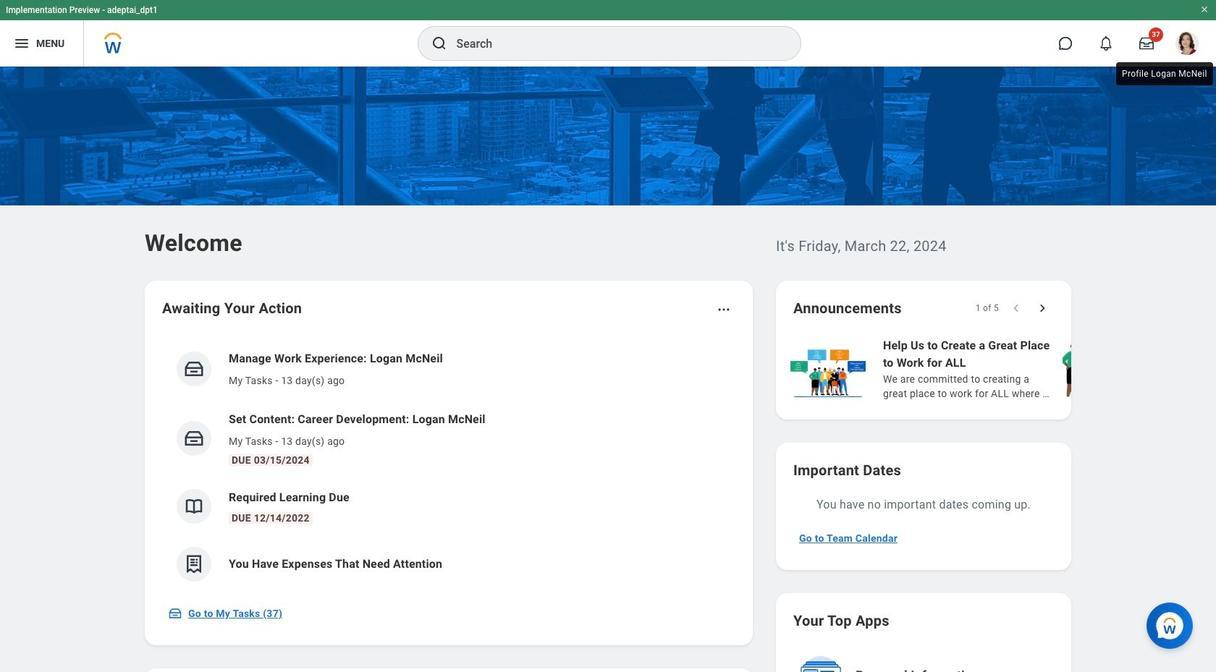 Task type: locate. For each thing, give the bounding box(es) containing it.
book open image
[[183, 496, 205, 518]]

inbox large image
[[1139, 36, 1154, 51]]

list
[[788, 336, 1216, 402], [162, 339, 735, 594]]

search image
[[430, 35, 448, 52]]

2 vertical spatial inbox image
[[168, 607, 182, 621]]

tooltip
[[1113, 59, 1216, 88]]

0 horizontal spatial list
[[162, 339, 735, 594]]

main content
[[0, 67, 1216, 672]]

chevron left small image
[[1009, 301, 1024, 316]]

1 vertical spatial inbox image
[[183, 428, 205, 450]]

Search Workday  search field
[[456, 28, 771, 59]]

notifications large image
[[1099, 36, 1113, 51]]

inbox image
[[183, 358, 205, 380], [183, 428, 205, 450], [168, 607, 182, 621]]

0 vertical spatial inbox image
[[183, 358, 205, 380]]

status
[[975, 303, 999, 314]]

profile logan mcneil image
[[1176, 32, 1199, 58]]

banner
[[0, 0, 1216, 67]]



Task type: describe. For each thing, give the bounding box(es) containing it.
chevron right small image
[[1035, 301, 1050, 316]]

justify image
[[13, 35, 30, 52]]

related actions image
[[717, 303, 731, 317]]

dashboard expenses image
[[183, 554, 205, 575]]

close environment banner image
[[1200, 5, 1209, 14]]

1 horizontal spatial list
[[788, 336, 1216, 402]]



Task type: vqa. For each thing, say whether or not it's contained in the screenshot.
Skills tree
no



